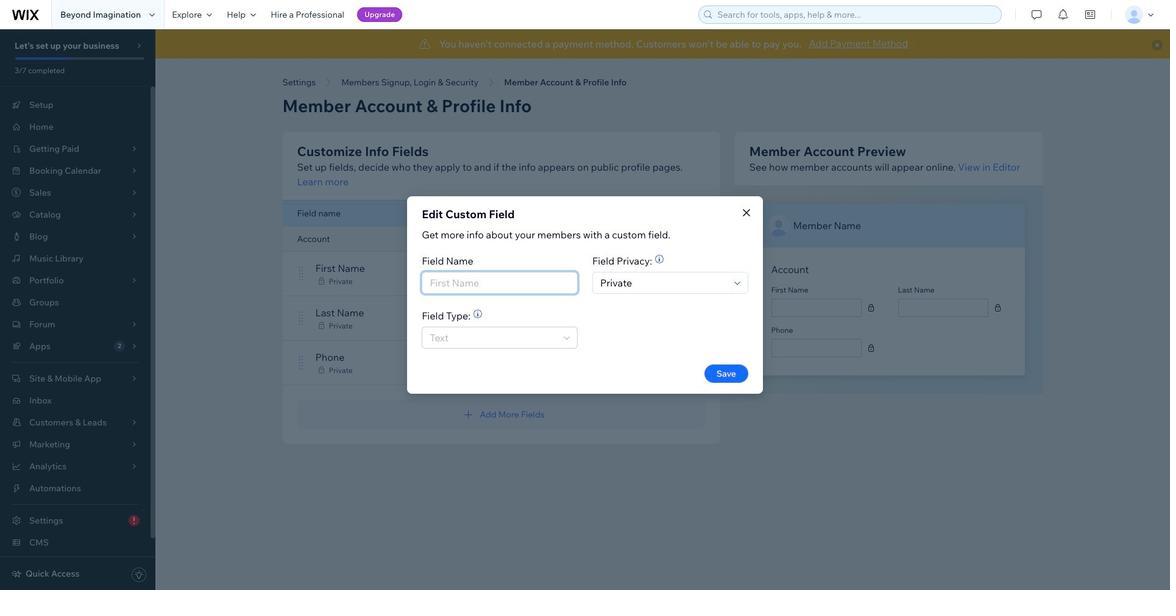 Task type: vqa. For each thing, say whether or not it's contained in the screenshot.
Sidebar Element in the left of the page
yes



Task type: locate. For each thing, give the bounding box(es) containing it.
None field
[[597, 273, 731, 293]]

sidebar element
[[0, 29, 156, 590]]

None text field
[[776, 340, 858, 357]]

alert
[[156, 29, 1171, 59]]

E.g. Birth Date field
[[426, 273, 574, 293]]

None text field
[[776, 299, 858, 317], [903, 299, 985, 317], [776, 299, 858, 317], [903, 299, 985, 317]]



Task type: describe. For each thing, give the bounding box(es) containing it.
-Select Type- field
[[426, 327, 560, 348]]

Search for tools, apps, help & more... field
[[714, 6, 998, 23]]



